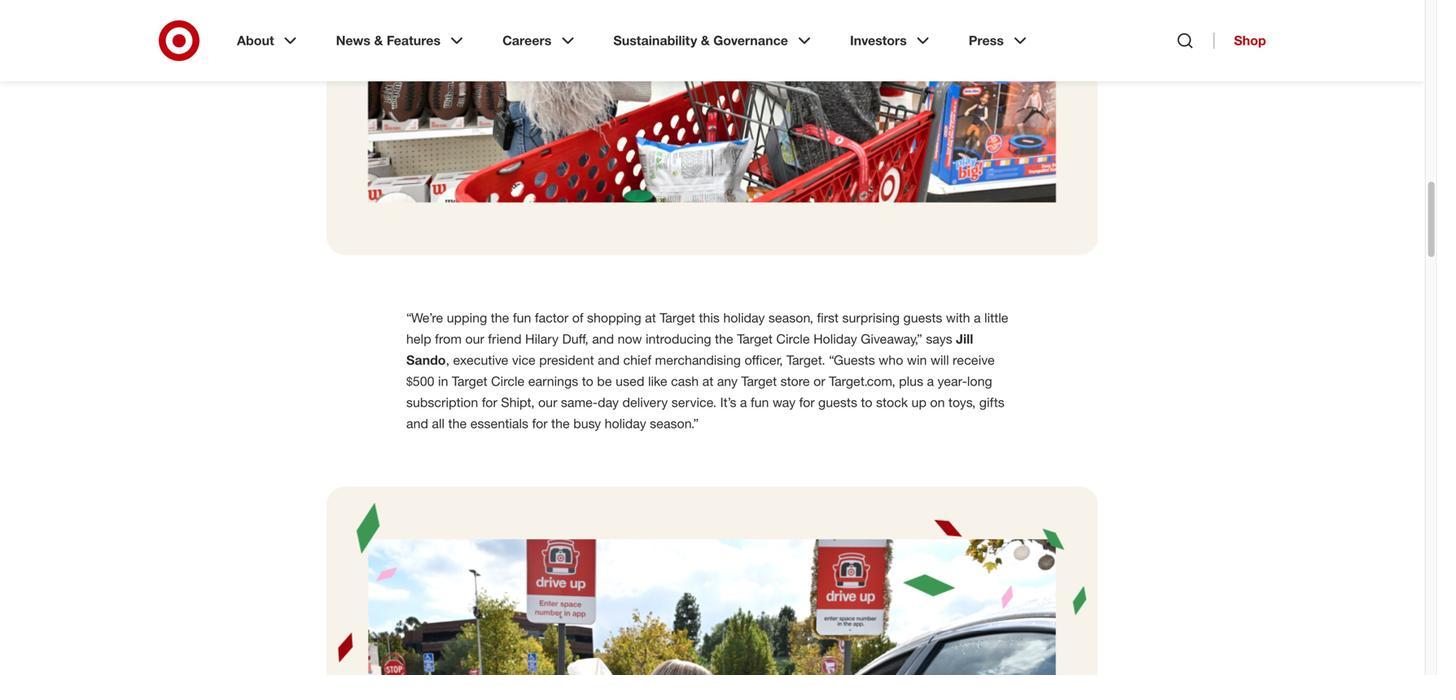 Task type: describe. For each thing, give the bounding box(es) containing it.
holiday
[[814, 332, 857, 348]]

it's
[[720, 395, 737, 411]]

season."
[[650, 416, 699, 432]]

little
[[985, 310, 1009, 326]]

1 vertical spatial and
[[598, 353, 620, 369]]

& for features
[[374, 33, 383, 48]]

at inside , executive vice president and chief merchandising officer, target. "guests who win will receive $500 in target circle earnings to be used like cash at any target store or target.com, plus a year-long subscription for shipt, our same-day delivery service. it's a fun way for guests to stock up on toys, gifts and all the essentials for the busy holiday season."
[[703, 374, 714, 390]]

win
[[907, 353, 927, 369]]

first
[[817, 310, 839, 326]]

duff,
[[562, 332, 589, 348]]

$500
[[406, 374, 435, 390]]

store
[[781, 374, 810, 390]]

0 horizontal spatial for
[[482, 395, 497, 411]]

target up introducing
[[660, 310, 695, 326]]

used
[[616, 374, 645, 390]]

governance
[[713, 33, 788, 48]]

plus
[[899, 374, 924, 390]]

upping
[[447, 310, 487, 326]]

the right all
[[448, 416, 467, 432]]

about link
[[226, 20, 312, 62]]

surprising
[[843, 310, 900, 326]]

target.
[[787, 353, 826, 369]]

hilary
[[525, 332, 559, 348]]

toys,
[[949, 395, 976, 411]]

subscription
[[406, 395, 478, 411]]

all
[[432, 416, 445, 432]]

friend
[[488, 332, 522, 348]]

and inside '"we're upping the fun factor of shopping at target this holiday season, first surprising guests with a little help from our friend hilary duff, and now introducing the target circle holiday giveaway," says'
[[592, 332, 614, 348]]

merchandising
[[655, 353, 741, 369]]

the up friend
[[491, 310, 509, 326]]

circle inside , executive vice president and chief merchandising officer, target. "guests who win will receive $500 in target circle earnings to be used like cash at any target store or target.com, plus a year-long subscription for shipt, our same-day delivery service. it's a fun way for guests to stock up on toys, gifts and all the essentials for the busy holiday season."
[[491, 374, 525, 390]]

the down this
[[715, 332, 734, 348]]

gifts
[[980, 395, 1005, 411]]

news & features
[[336, 33, 441, 48]]

0 vertical spatial to
[[582, 374, 594, 390]]

officer,
[[745, 353, 783, 369]]

careers link
[[491, 20, 589, 62]]

up
[[912, 395, 927, 411]]

jill
[[956, 332, 974, 348]]

in
[[438, 374, 448, 390]]

1 horizontal spatial for
[[532, 416, 548, 432]]

holiday inside , executive vice president and chief merchandising officer, target. "guests who win will receive $500 in target circle earnings to be used like cash at any target store or target.com, plus a year-long subscription for shipt, our same-day delivery service. it's a fun way for guests to stock up on toys, gifts and all the essentials for the busy holiday season."
[[605, 416, 646, 432]]

circle inside '"we're upping the fun factor of shopping at target this holiday season, first surprising guests with a little help from our friend hilary duff, and now introducing the target circle holiday giveaway," says'
[[776, 332, 810, 348]]

be
[[597, 374, 612, 390]]

our inside , executive vice president and chief merchandising officer, target. "guests who win will receive $500 in target circle earnings to be used like cash at any target store or target.com, plus a year-long subscription for shipt, our same-day delivery service. it's a fun way for guests to stock up on toys, gifts and all the essentials for the busy holiday season."
[[538, 395, 557, 411]]

now
[[618, 332, 642, 348]]

factor
[[535, 310, 569, 326]]

at inside '"we're upping the fun factor of shopping at target this holiday season, first surprising guests with a little help from our friend hilary duff, and now introducing the target circle holiday giveaway," says'
[[645, 310, 656, 326]]

cash
[[671, 374, 699, 390]]

, executive vice president and chief merchandising officer, target. "guests who win will receive $500 in target circle earnings to be used like cash at any target store or target.com, plus a year-long subscription for shipt, our same-day delivery service. it's a fun way for guests to stock up on toys, gifts and all the essentials for the busy holiday season."
[[406, 353, 1005, 432]]

shop link
[[1214, 33, 1266, 49]]

executive
[[453, 353, 509, 369]]

introducing
[[646, 332, 711, 348]]

fun inside , executive vice president and chief merchandising officer, target. "guests who win will receive $500 in target circle earnings to be used like cash at any target store or target.com, plus a year-long subscription for shipt, our same-day delivery service. it's a fun way for guests to stock up on toys, gifts and all the essentials for the busy holiday season."
[[751, 395, 769, 411]]

,
[[446, 353, 450, 369]]

about
[[237, 33, 274, 48]]

hilary duff hands a target bullseye plush dog to a child in a target cart. the child's mom is pushing the cart. image
[[327, 0, 1099, 256]]

long
[[967, 374, 992, 390]]

says
[[926, 332, 953, 348]]

press link
[[957, 20, 1041, 62]]

"we're upping the fun factor of shopping at target this holiday season, first surprising guests with a little help from our friend hilary duff, and now introducing the target circle holiday giveaway," says
[[406, 310, 1009, 348]]

stock
[[876, 395, 908, 411]]

giveaway,"
[[861, 332, 923, 348]]

& for governance
[[701, 33, 710, 48]]

shop
[[1234, 33, 1266, 48]]

of
[[572, 310, 584, 326]]



Task type: vqa. For each thing, say whether or not it's contained in the screenshot.
COMPANY
no



Task type: locate. For each thing, give the bounding box(es) containing it.
"guests
[[829, 353, 875, 369]]

fun up friend
[[513, 310, 531, 326]]

2 & from the left
[[701, 33, 710, 48]]

& left the governance
[[701, 33, 710, 48]]

president
[[539, 353, 594, 369]]

jill sando
[[406, 332, 974, 369]]

0 horizontal spatial holiday
[[605, 416, 646, 432]]

1 horizontal spatial our
[[538, 395, 557, 411]]

0 horizontal spatial at
[[645, 310, 656, 326]]

or
[[814, 374, 826, 390]]

our
[[465, 332, 484, 348], [538, 395, 557, 411]]

1 & from the left
[[374, 33, 383, 48]]

fun inside '"we're upping the fun factor of shopping at target this holiday season, first surprising guests with a little help from our friend hilary duff, and now introducing the target circle holiday giveaway," says'
[[513, 310, 531, 326]]

news
[[336, 33, 371, 48]]

a left little
[[974, 310, 981, 326]]

year-
[[938, 374, 967, 390]]

who
[[879, 353, 903, 369]]

essentials
[[470, 416, 529, 432]]

0 horizontal spatial guests
[[819, 395, 858, 411]]

a inside '"we're upping the fun factor of shopping at target this holiday season, first surprising guests with a little help from our friend hilary duff, and now introducing the target circle holiday giveaway," says'
[[974, 310, 981, 326]]

for
[[482, 395, 497, 411], [799, 395, 815, 411], [532, 416, 548, 432]]

1 horizontal spatial &
[[701, 33, 710, 48]]

at left any
[[703, 374, 714, 390]]

receive
[[953, 353, 995, 369]]

holiday down "day"
[[605, 416, 646, 432]]

circle down season,
[[776, 332, 810, 348]]

1 horizontal spatial circle
[[776, 332, 810, 348]]

our up executive
[[465, 332, 484, 348]]

0 horizontal spatial fun
[[513, 310, 531, 326]]

0 vertical spatial our
[[465, 332, 484, 348]]

day
[[598, 395, 619, 411]]

and
[[592, 332, 614, 348], [598, 353, 620, 369], [406, 416, 428, 432]]

sustainability
[[614, 33, 697, 48]]

2 vertical spatial and
[[406, 416, 428, 432]]

guests up says
[[904, 310, 943, 326]]

careers
[[503, 33, 552, 48]]

guests inside , executive vice president and chief merchandising officer, target. "guests who win will receive $500 in target circle earnings to be used like cash at any target store or target.com, plus a year-long subscription for shipt, our same-day delivery service. it's a fun way for guests to stock up on toys, gifts and all the essentials for the busy holiday season."
[[819, 395, 858, 411]]

guests
[[904, 310, 943, 326], [819, 395, 858, 411]]

0 vertical spatial at
[[645, 310, 656, 326]]

delivery
[[623, 395, 668, 411]]

target down officer,
[[741, 374, 777, 390]]

like
[[648, 374, 668, 390]]

1 vertical spatial fun
[[751, 395, 769, 411]]

0 vertical spatial holiday
[[723, 310, 765, 326]]

help
[[406, 332, 431, 348]]

2 vertical spatial a
[[740, 395, 747, 411]]

for down shipt,
[[532, 416, 548, 432]]

service.
[[672, 395, 717, 411]]

1 horizontal spatial guests
[[904, 310, 943, 326]]

a right it's
[[740, 395, 747, 411]]

& right news
[[374, 33, 383, 48]]

news & features link
[[325, 20, 478, 62]]

our inside '"we're upping the fun factor of shopping at target this holiday season, first surprising guests with a little help from our friend hilary duff, and now introducing the target circle holiday giveaway," says'
[[465, 332, 484, 348]]

our down earnings
[[538, 395, 557, 411]]

0 horizontal spatial a
[[740, 395, 747, 411]]

same-
[[561, 395, 598, 411]]

sustainability & governance link
[[602, 20, 826, 62]]

1 horizontal spatial fun
[[751, 395, 769, 411]]

fun left way
[[751, 395, 769, 411]]

"we're
[[406, 310, 443, 326]]

from
[[435, 332, 462, 348]]

this
[[699, 310, 720, 326]]

0 horizontal spatial circle
[[491, 374, 525, 390]]

1 horizontal spatial at
[[703, 374, 714, 390]]

holiday
[[723, 310, 765, 326], [605, 416, 646, 432]]

1 horizontal spatial a
[[927, 374, 934, 390]]

to down target.com,
[[861, 395, 873, 411]]

the
[[491, 310, 509, 326], [715, 332, 734, 348], [448, 416, 467, 432], [551, 416, 570, 432]]

and left all
[[406, 416, 428, 432]]

0 vertical spatial a
[[974, 310, 981, 326]]

0 horizontal spatial our
[[465, 332, 484, 348]]

way
[[773, 395, 796, 411]]

1 vertical spatial holiday
[[605, 416, 646, 432]]

1 vertical spatial a
[[927, 374, 934, 390]]

1 vertical spatial at
[[703, 374, 714, 390]]

vice
[[512, 353, 536, 369]]

investors link
[[839, 20, 944, 62]]

on
[[930, 395, 945, 411]]

1 vertical spatial to
[[861, 395, 873, 411]]

0 horizontal spatial to
[[582, 374, 594, 390]]

season,
[[769, 310, 814, 326]]

target up officer,
[[737, 332, 773, 348]]

target
[[660, 310, 695, 326], [737, 332, 773, 348], [452, 374, 488, 390], [741, 374, 777, 390]]

0 vertical spatial and
[[592, 332, 614, 348]]

for right way
[[799, 395, 815, 411]]

any
[[717, 374, 738, 390]]

guests down the or
[[819, 395, 858, 411]]

0 vertical spatial circle
[[776, 332, 810, 348]]

1 vertical spatial circle
[[491, 374, 525, 390]]

fun
[[513, 310, 531, 326], [751, 395, 769, 411]]

earnings
[[528, 374, 578, 390]]

2 horizontal spatial a
[[974, 310, 981, 326]]

features
[[387, 33, 441, 48]]

shipt,
[[501, 395, 535, 411]]

&
[[374, 33, 383, 48], [701, 33, 710, 48]]

sando
[[406, 353, 446, 369]]

0 vertical spatial guests
[[904, 310, 943, 326]]

a
[[974, 310, 981, 326], [927, 374, 934, 390], [740, 395, 747, 411]]

guests inside '"we're upping the fun factor of shopping at target this holiday season, first surprising guests with a little help from our friend hilary duff, and now introducing the target circle holiday giveaway," says'
[[904, 310, 943, 326]]

for up essentials
[[482, 395, 497, 411]]

target.com,
[[829, 374, 896, 390]]

1 vertical spatial our
[[538, 395, 557, 411]]

a right the plus
[[927, 374, 934, 390]]

1 vertical spatial guests
[[819, 395, 858, 411]]

to left be
[[582, 374, 594, 390]]

with
[[946, 310, 970, 326]]

sustainability & governance
[[614, 33, 788, 48]]

press
[[969, 33, 1004, 48]]

1 horizontal spatial holiday
[[723, 310, 765, 326]]

circle
[[776, 332, 810, 348], [491, 374, 525, 390]]

at up introducing
[[645, 310, 656, 326]]

0 vertical spatial fun
[[513, 310, 531, 326]]

circle up shipt,
[[491, 374, 525, 390]]

holiday inside '"we're upping the fun factor of shopping at target this holiday season, first surprising guests with a little help from our friend hilary duff, and now introducing the target circle holiday giveaway," says'
[[723, 310, 765, 326]]

investors
[[850, 33, 907, 48]]

shopping
[[587, 310, 641, 326]]

holiday right this
[[723, 310, 765, 326]]

target down executive
[[452, 374, 488, 390]]

the left busy
[[551, 416, 570, 432]]

busy
[[573, 416, 601, 432]]

to
[[582, 374, 594, 390], [861, 395, 873, 411]]

chief
[[623, 353, 652, 369]]

0 horizontal spatial &
[[374, 33, 383, 48]]

and up be
[[598, 353, 620, 369]]

will
[[931, 353, 949, 369]]

1 horizontal spatial to
[[861, 395, 873, 411]]

and down the shopping
[[592, 332, 614, 348]]

2 horizontal spatial for
[[799, 395, 815, 411]]

at
[[645, 310, 656, 326], [703, 374, 714, 390]]



